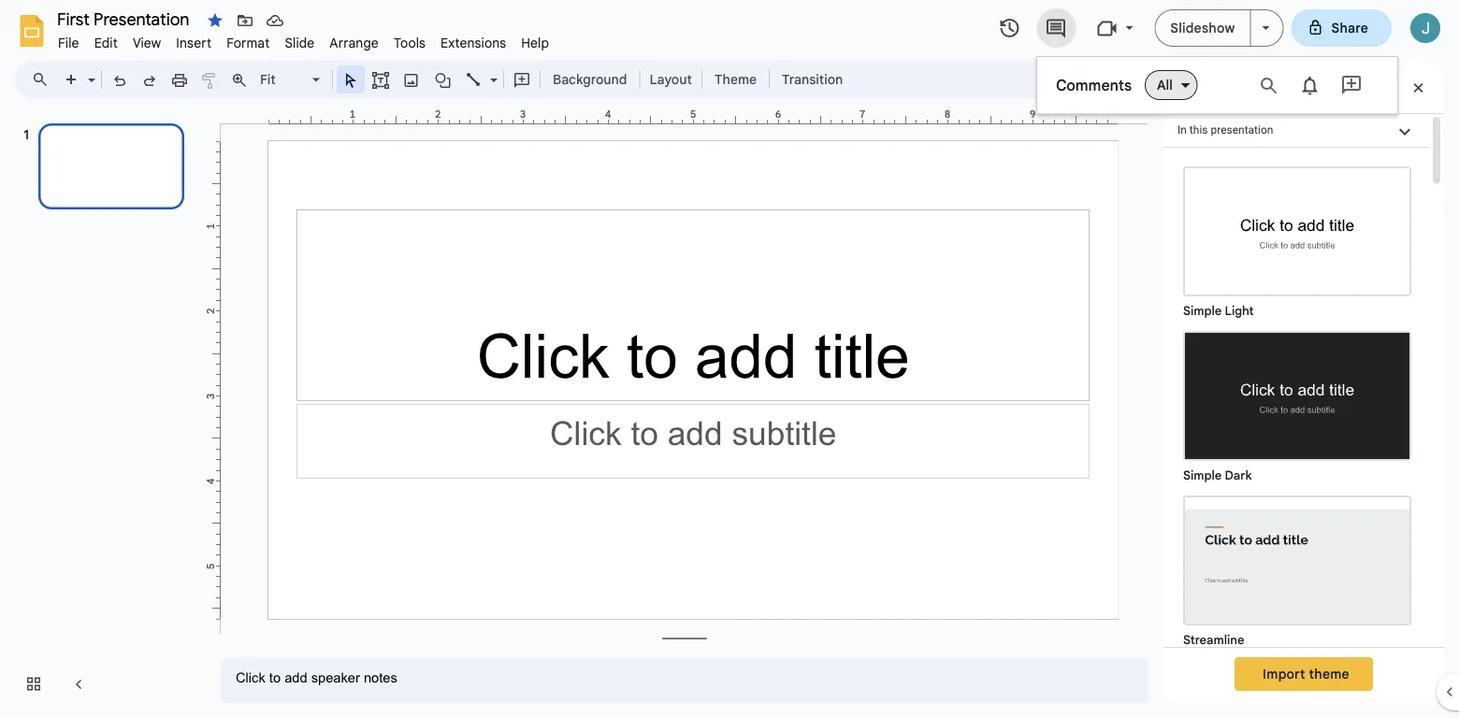 Task type: describe. For each thing, give the bounding box(es) containing it.
layout button
[[644, 65, 698, 94]]

insert
[[176, 35, 212, 51]]

light
[[1225, 304, 1254, 319]]

presentation options image
[[1263, 26, 1270, 30]]

application containing comments
[[0, 0, 1460, 719]]

tools menu item
[[386, 32, 433, 54]]

tools
[[394, 35, 426, 51]]

new slide with layout image
[[83, 67, 95, 74]]

transition
[[782, 71, 843, 87]]

arrange
[[330, 35, 379, 51]]

simple for simple dark
[[1184, 468, 1222, 483]]

edit
[[94, 35, 118, 51]]

slideshow button
[[1155, 9, 1252, 47]]

extensions
[[441, 35, 506, 51]]

file
[[58, 35, 79, 51]]

Zoom text field
[[257, 66, 310, 93]]

streamline
[[1184, 633, 1245, 648]]

all button
[[1145, 70, 1198, 100]]

themes section
[[1164, 61, 1445, 719]]

slideshow
[[1171, 20, 1236, 36]]

share
[[1332, 20, 1369, 36]]

in
[[1178, 124, 1187, 137]]

format
[[227, 35, 270, 51]]

option group inside themes section
[[1164, 148, 1430, 719]]

view menu item
[[125, 32, 169, 54]]

in this presentation
[[1178, 124, 1274, 137]]

menu bar inside menu bar banner
[[51, 24, 557, 55]]

this
[[1190, 124, 1208, 137]]

all
[[1158, 77, 1173, 93]]

dark
[[1225, 468, 1252, 483]]

share button
[[1292, 9, 1392, 47]]

Zoom field
[[255, 66, 328, 94]]

presentation
[[1211, 124, 1274, 137]]

help
[[521, 35, 549, 51]]

in this presentation tab
[[1164, 113, 1430, 148]]

theme
[[715, 71, 757, 87]]



Task type: vqa. For each thing, say whether or not it's contained in the screenshot.
Right Margin image
no



Task type: locate. For each thing, give the bounding box(es) containing it.
insert image image
[[401, 66, 422, 93]]

0 vertical spatial simple
[[1184, 304, 1222, 319]]

format menu item
[[219, 32, 277, 54]]

navigation
[[0, 106, 206, 719]]

Simple Dark radio
[[1174, 322, 1421, 487]]

edit menu item
[[87, 32, 125, 54]]

background button
[[545, 65, 636, 94]]

Streamline radio
[[1174, 487, 1421, 651]]

import theme
[[1263, 666, 1350, 683]]

simple left dark
[[1184, 468, 1222, 483]]

themes
[[1213, 78, 1269, 96]]

navigation inside application
[[0, 106, 206, 719]]

2 simple from the top
[[1184, 468, 1222, 483]]

arrange menu item
[[322, 32, 386, 54]]

transition button
[[774, 65, 852, 94]]

background
[[553, 71, 627, 87]]

file menu item
[[51, 32, 87, 54]]

theme
[[1310, 666, 1350, 683]]

Simple Light radio
[[1174, 157, 1421, 719]]

comments
[[1056, 76, 1132, 95]]

application
[[0, 0, 1460, 719]]

Rename text field
[[51, 7, 200, 30]]

mode and view toolbar
[[1067, 61, 1138, 98]]

simple for simple light
[[1184, 304, 1222, 319]]

menu bar containing file
[[51, 24, 557, 55]]

1 simple from the top
[[1184, 304, 1222, 319]]

menu bar
[[51, 24, 557, 55]]

shape image
[[433, 66, 454, 93]]

simple light
[[1184, 304, 1254, 319]]

simple dark
[[1184, 468, 1252, 483]]

menu bar banner
[[0, 0, 1460, 719]]

insert menu item
[[169, 32, 219, 54]]

simple inside simple light radio
[[1184, 304, 1222, 319]]

1 vertical spatial simple
[[1184, 468, 1222, 483]]

Star checkbox
[[202, 7, 228, 34]]

help menu item
[[514, 32, 557, 54]]

simple inside simple dark radio
[[1184, 468, 1222, 483]]

Menus field
[[23, 66, 65, 93]]

simple
[[1184, 304, 1222, 319], [1184, 468, 1222, 483]]

main toolbar
[[55, 65, 853, 94]]

slide
[[285, 35, 315, 51]]

theme button
[[706, 65, 766, 94]]

simple left the light
[[1184, 304, 1222, 319]]

import
[[1263, 666, 1306, 683]]

import theme button
[[1235, 658, 1374, 691]]

layout
[[650, 71, 692, 87]]

option group
[[1164, 148, 1430, 719]]

extensions menu item
[[433, 32, 514, 54]]

slide menu item
[[277, 32, 322, 54]]

view
[[133, 35, 161, 51]]

option group containing simple light
[[1164, 148, 1430, 719]]



